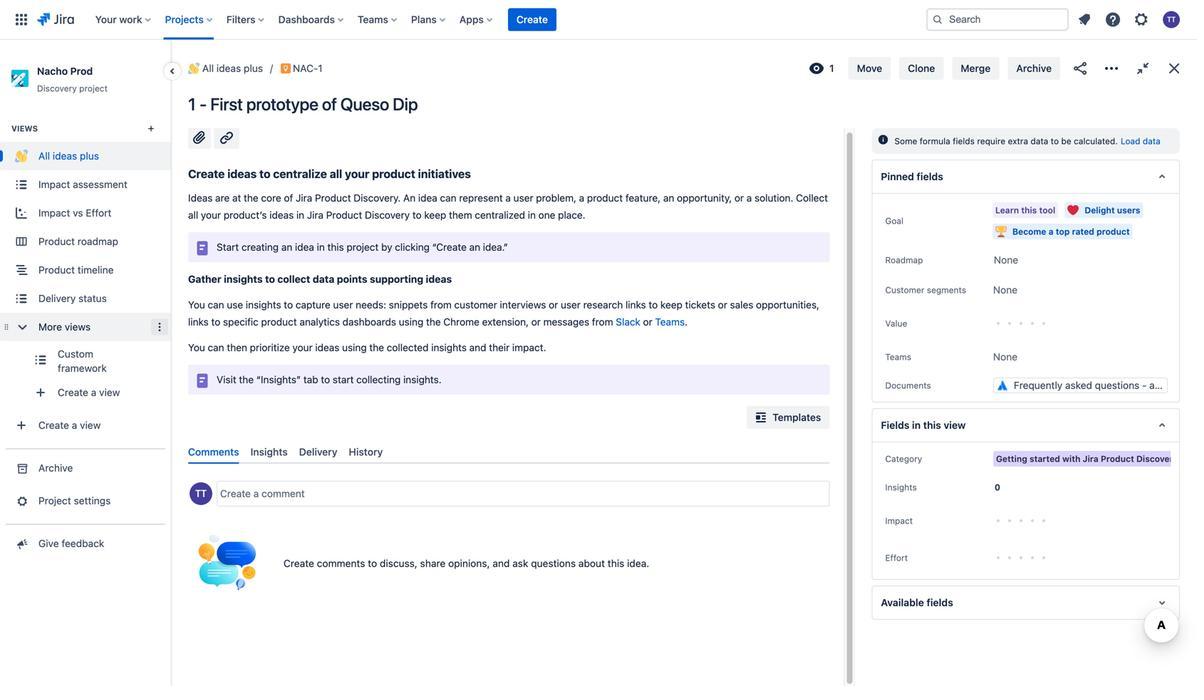 Task type: vqa. For each thing, say whether or not it's contained in the screenshot.
All within group
yes



Task type: locate. For each thing, give the bounding box(es) containing it.
slack
[[616, 316, 641, 328]]

can inside ideas are at the core of jira product discovery. an idea can represent a user problem, a product feature, an opportunity, or a solution. collect all your product's ideas in jira product discovery to keep them centralized in one place.
[[440, 192, 457, 204]]

archive button
[[1008, 57, 1060, 80], [0, 454, 171, 483]]

0 horizontal spatial using
[[342, 342, 367, 353]]

filters
[[227, 14, 256, 25]]

0 vertical spatial and
[[469, 342, 486, 353]]

2 horizontal spatial user
[[561, 299, 581, 311]]

you
[[188, 299, 205, 311], [188, 342, 205, 353]]

appswitcher icon image
[[13, 11, 30, 28]]

teams link
[[655, 316, 685, 328]]

0 vertical spatial archive
[[1016, 62, 1052, 74]]

archive left share icon
[[1016, 62, 1052, 74]]

help image
[[1105, 11, 1122, 28]]

links right sidebar.ideas.more 'icon'
[[188, 316, 209, 328]]

value button
[[881, 315, 912, 332]]

clone
[[908, 62, 935, 74]]

1 horizontal spatial keep
[[661, 299, 683, 311]]

an right feature,
[[663, 192, 674, 204]]

project left by
[[347, 241, 379, 253]]

1 vertical spatial archive
[[38, 462, 73, 474]]

product left feature,
[[587, 192, 623, 204]]

value
[[885, 319, 908, 329]]

0 vertical spatial you
[[188, 299, 205, 311]]

info image
[[878, 134, 889, 145]]

:wave: image inside group
[[15, 150, 28, 163]]

your down ideas
[[201, 209, 221, 221]]

all ideas plus up first
[[202, 62, 263, 74]]

you up panel note icon
[[188, 342, 205, 353]]

0 vertical spatial idea
[[418, 192, 437, 204]]

assessment
[[73, 179, 127, 190]]

0 horizontal spatial all ideas plus
[[38, 150, 99, 162]]

0 horizontal spatial all
[[38, 150, 50, 162]]

more views link
[[0, 313, 171, 341]]

category button
[[881, 450, 927, 468]]

impact vs effort link
[[0, 199, 171, 227]]

1 vertical spatial impact
[[38, 207, 70, 219]]

:heart: image
[[1068, 205, 1079, 216], [1068, 205, 1079, 216]]

0 vertical spatial delivery
[[38, 293, 76, 304]]

delivery up more
[[38, 293, 76, 304]]

an right creating on the left of the page
[[281, 241, 292, 253]]

framework
[[58, 362, 107, 374]]

idea
[[418, 192, 437, 204], [295, 241, 314, 253]]

1 horizontal spatial using
[[399, 316, 423, 328]]

the
[[244, 192, 258, 204], [426, 316, 441, 328], [369, 342, 384, 353], [239, 374, 254, 386]]

group
[[0, 105, 171, 448]]

insights up create a comment
[[251, 446, 288, 458]]

all ideas plus
[[202, 62, 263, 74], [38, 150, 99, 162]]

gather
[[188, 273, 221, 285]]

1 horizontal spatial all
[[330, 167, 342, 181]]

0 vertical spatial discovery
[[37, 83, 77, 93]]

:wave: image
[[188, 63, 200, 74], [188, 63, 200, 74], [15, 150, 28, 163]]

0 vertical spatial archive button
[[1008, 57, 1060, 80]]

effort
[[86, 207, 111, 219], [885, 553, 908, 563]]

insights up "use"
[[224, 273, 263, 285]]

product right with at the bottom
[[1101, 454, 1134, 464]]

of left 'queso'
[[322, 94, 337, 114]]

plans
[[411, 14, 437, 25]]

using down "dashboards"
[[342, 342, 367, 353]]

and
[[469, 342, 486, 353], [493, 558, 510, 570]]

then
[[227, 342, 247, 353]]

0 horizontal spatial user
[[333, 299, 353, 311]]

impact
[[38, 179, 70, 190], [38, 207, 70, 219], [885, 516, 913, 526]]

banner containing your work
[[0, 0, 1197, 40]]

comments image
[[196, 532, 259, 595]]

of right core
[[284, 192, 293, 204]]

tab list containing comments
[[182, 440, 836, 464]]

create a comment
[[220, 488, 305, 500]]

jira image
[[37, 11, 74, 28], [37, 11, 74, 28]]

project inside nacho prod discovery project
[[79, 83, 108, 93]]

jira right with at the bottom
[[1083, 454, 1099, 464]]

to left collect
[[265, 273, 275, 285]]

all
[[202, 62, 214, 74], [38, 150, 50, 162]]

product inside you can use insights to capture user needs: snippets from customer interviews or user research links to keep tickets or sales opportunities, links to specific product analytics dashboards using the chrome extension, or messages from
[[261, 316, 297, 328]]

0 horizontal spatial plus
[[80, 150, 99, 162]]

1 vertical spatial all ideas plus link
[[0, 142, 171, 170]]

1 vertical spatial links
[[188, 316, 209, 328]]

an inside ideas are at the core of jira product discovery. an idea can represent a user problem, a product feature, an opportunity, or a solution. collect all your product's ideas in jira product discovery to keep them centralized in one place.
[[663, 192, 674, 204]]

1 button
[[807, 57, 840, 80]]

give feedback button
[[0, 530, 171, 558]]

1 vertical spatial can
[[208, 299, 224, 311]]

data up capture
[[313, 273, 334, 285]]

1 vertical spatial teams
[[655, 316, 685, 328]]

all up the -
[[202, 62, 214, 74]]

1 horizontal spatial delivery
[[299, 446, 337, 458]]

all down ideas
[[188, 209, 198, 221]]

using
[[399, 316, 423, 328], [342, 342, 367, 353]]

apps button
[[455, 8, 498, 31]]

impact up impact vs effort
[[38, 179, 70, 190]]

extension,
[[482, 316, 529, 328]]

idea right an
[[418, 192, 437, 204]]

1 horizontal spatial your
[[292, 342, 313, 353]]

project down prod at top
[[79, 83, 108, 93]]

freque link
[[994, 377, 1197, 393]]

0 vertical spatial all ideas plus
[[202, 62, 263, 74]]

you inside you can use insights to capture user needs: snippets from customer interviews or user research links to keep tickets or sales opportunities, links to specific product analytics dashboards using the chrome extension, or messages from
[[188, 299, 205, 311]]

fields
[[953, 136, 975, 146], [917, 171, 943, 182], [927, 597, 953, 609]]

all inside ideas are at the core of jira product discovery. an idea can represent a user problem, a product feature, an opportunity, or a solution. collect all your product's ideas in jira product discovery to keep them centralized in one place.
[[188, 209, 198, 221]]

and left their
[[469, 342, 486, 353]]

insights
[[251, 446, 288, 458], [885, 482, 917, 492]]

impact inside dropdown button
[[885, 516, 913, 526]]

impact button
[[881, 512, 917, 530]]

0 horizontal spatial your
[[201, 209, 221, 221]]

1 horizontal spatial plus
[[244, 62, 263, 74]]

2 horizontal spatial teams
[[885, 352, 912, 362]]

custom
[[58, 348, 93, 360]]

discovery
[[37, 83, 77, 93], [365, 209, 410, 221], [1137, 454, 1178, 464]]

insights down category dropdown button
[[885, 482, 917, 492]]

the right at
[[244, 192, 258, 204]]

1 horizontal spatial user
[[514, 192, 533, 204]]

1 vertical spatial your
[[201, 209, 221, 221]]

an
[[403, 192, 416, 204]]

1 horizontal spatial 1
[[318, 62, 323, 74]]

this right the fields
[[923, 419, 941, 431]]

2 you from the top
[[188, 342, 205, 353]]

0 horizontal spatial project
[[79, 83, 108, 93]]

chrome
[[443, 316, 479, 328]]

2 horizontal spatial your
[[345, 167, 369, 181]]

teams button
[[353, 8, 403, 31], [881, 348, 916, 366]]

plus up prototype
[[244, 62, 263, 74]]

0 vertical spatial impact
[[38, 179, 70, 190]]

effort down impact dropdown button
[[885, 553, 908, 563]]

the left chrome
[[426, 316, 441, 328]]

1 left the -
[[188, 94, 196, 114]]

from down research
[[592, 316, 613, 328]]

1 vertical spatial create a view button
[[0, 411, 171, 440]]

view right the fields
[[944, 419, 966, 431]]

1 vertical spatial using
[[342, 342, 367, 353]]

timeline
[[78, 264, 114, 276]]

can left then at the left
[[208, 342, 224, 353]]

to up core
[[259, 167, 270, 181]]

to right tab
[[321, 374, 330, 386]]

data right "load"
[[1143, 136, 1161, 146]]

discovery inside nacho prod discovery project
[[37, 83, 77, 93]]

feedback image
[[14, 537, 29, 551]]

plus inside group
[[80, 150, 99, 162]]

keep inside ideas are at the core of jira product discovery. an idea can represent a user problem, a product feature, an opportunity, or a solution. collect all your product's ideas in jira product discovery to keep them centralized in one place.
[[424, 209, 446, 221]]

archive button left share icon
[[1008, 57, 1060, 80]]

an
[[663, 192, 674, 204], [281, 241, 292, 253], [469, 241, 480, 253]]

effort right the vs
[[86, 207, 111, 219]]

your down "analytics" at the left of page
[[292, 342, 313, 353]]

using inside you can use insights to capture user needs: snippets from customer interviews or user research links to keep tickets or sales opportunities, links to specific product analytics dashboards using the chrome extension, or messages from
[[399, 316, 423, 328]]

available fields
[[881, 597, 953, 609]]

can left "use"
[[208, 299, 224, 311]]

1 - first prototype of queso dip
[[188, 94, 418, 114]]

create
[[517, 14, 548, 25], [188, 167, 225, 181], [58, 387, 88, 398], [38, 420, 69, 431], [220, 488, 251, 500], [284, 558, 314, 570]]

move
[[857, 62, 882, 74]]

ideas up impact assessment
[[53, 150, 77, 162]]

share image
[[1072, 60, 1089, 77]]

1 left move
[[830, 62, 834, 74]]

idea inside ideas are at the core of jira product discovery. an idea can represent a user problem, a product feature, an opportunity, or a solution. collect all your product's ideas in jira product discovery to keep them centralized in one place.
[[418, 192, 437, 204]]

using down 'snippets' in the top left of the page
[[399, 316, 423, 328]]

ideas up first
[[217, 62, 241, 74]]

all
[[330, 167, 342, 181], [188, 209, 198, 221]]

1 vertical spatial project
[[347, 241, 379, 253]]

one
[[538, 209, 555, 221]]

available
[[881, 597, 924, 609]]

0 horizontal spatial teams
[[358, 14, 388, 25]]

0 vertical spatial effort
[[86, 207, 111, 219]]

keep up teams link
[[661, 299, 683, 311]]

slack link
[[616, 316, 641, 328]]

load data button
[[1121, 136, 1161, 146]]

ideas inside jira product discovery navigation element
[[53, 150, 77, 162]]

you down gather
[[188, 299, 205, 311]]

0 vertical spatial all ideas plus link
[[185, 60, 263, 77]]

teams button inside the primary element
[[353, 8, 403, 31]]

ideas down "create
[[426, 273, 452, 285]]

give feedback
[[38, 538, 104, 550]]

fields left require
[[953, 136, 975, 146]]

all ideas plus link
[[185, 60, 263, 77], [0, 142, 171, 170]]

1 vertical spatial effort
[[885, 553, 908, 563]]

links up slack
[[626, 299, 646, 311]]

1 vertical spatial you
[[188, 342, 205, 353]]

jira down create ideas to centralize all your product initiatives
[[307, 209, 324, 221]]

0 vertical spatial keep
[[424, 209, 446, 221]]

0 vertical spatial teams button
[[353, 8, 403, 31]]

teams up documents
[[885, 352, 912, 362]]

search image
[[932, 14, 944, 25]]

1 horizontal spatial effort
[[885, 553, 908, 563]]

plans button
[[407, 8, 451, 31]]

:wave: image
[[15, 150, 28, 163]]

1 horizontal spatial all ideas plus
[[202, 62, 263, 74]]

views
[[11, 124, 38, 133]]

give
[[38, 538, 59, 550]]

collapse image
[[1135, 60, 1152, 77]]

0 horizontal spatial 1
[[188, 94, 196, 114]]

can for ideas
[[208, 342, 224, 353]]

delivery
[[38, 293, 76, 304], [299, 446, 337, 458]]

delivery inside "delivery status" 'link'
[[38, 293, 76, 304]]

1 horizontal spatial and
[[493, 558, 510, 570]]

opportunities,
[[756, 299, 820, 311]]

:trophy: image
[[995, 226, 1007, 237], [995, 226, 1007, 237]]

1 for 1 - first prototype of queso dip
[[188, 94, 196, 114]]

settings image
[[1133, 11, 1150, 28]]

to
[[1051, 136, 1059, 146], [259, 167, 270, 181], [413, 209, 422, 221], [265, 273, 275, 285], [284, 299, 293, 311], [649, 299, 658, 311], [211, 316, 220, 328], [321, 374, 330, 386], [368, 558, 377, 570]]

product down create ideas to centralize all your product initiatives
[[315, 192, 351, 204]]

ideas down "analytics" at the left of page
[[315, 342, 339, 353]]

impact assessment link
[[0, 170, 171, 199]]

the right visit
[[239, 374, 254, 386]]

2 vertical spatial discovery
[[1137, 454, 1178, 464]]

delivery left history
[[299, 446, 337, 458]]

user up messages
[[561, 299, 581, 311]]

2 vertical spatial fields
[[927, 597, 953, 609]]

0 horizontal spatial delivery
[[38, 293, 76, 304]]

data right extra
[[1031, 136, 1049, 146]]

interviews
[[500, 299, 546, 311]]

2 horizontal spatial 1
[[830, 62, 834, 74]]

teams button left plans
[[353, 8, 403, 31]]

delivery for delivery
[[299, 446, 337, 458]]

teams right slack
[[655, 316, 685, 328]]

history
[[349, 446, 383, 458]]

a
[[506, 192, 511, 204], [579, 192, 584, 204], [747, 192, 752, 204], [1049, 227, 1054, 237], [91, 387, 96, 398], [72, 420, 77, 431], [254, 488, 259, 500]]

or right slack
[[643, 316, 653, 328]]

0 vertical spatial teams
[[358, 14, 388, 25]]

project
[[38, 495, 71, 507]]

0 vertical spatial jira
[[296, 192, 312, 204]]

1 inside popup button
[[830, 62, 834, 74]]

collect
[[796, 192, 828, 204]]

effort inside dropdown button
[[885, 553, 908, 563]]

from up chrome
[[430, 299, 452, 311]]

documents
[[885, 381, 931, 391]]

product up the prioritize
[[261, 316, 297, 328]]

fields right pinned on the top right
[[917, 171, 943, 182]]

0 horizontal spatial all
[[188, 209, 198, 221]]

an left idea."
[[469, 241, 480, 253]]

all ideas plus inside group
[[38, 150, 99, 162]]

"create
[[432, 241, 467, 253]]

to down an
[[413, 209, 422, 221]]

load
[[1121, 136, 1141, 146]]

ideas down core
[[270, 209, 294, 221]]

group containing all ideas plus
[[0, 105, 171, 448]]

delivery status link
[[0, 284, 171, 313]]

0 horizontal spatial from
[[430, 299, 452, 311]]

archive up project
[[38, 462, 73, 474]]

all right centralize
[[330, 167, 342, 181]]

your up discovery.
[[345, 167, 369, 181]]

1 vertical spatial all
[[188, 209, 198, 221]]

archive
[[1016, 62, 1052, 74], [38, 462, 73, 474]]

keep inside you can use insights to capture user needs: snippets from customer interviews or user research links to keep tickets or sales opportunities, links to specific product analytics dashboards using the chrome extension, or messages from
[[661, 299, 683, 311]]

0 vertical spatial create a view button
[[19, 379, 171, 407]]

fields for pinned fields
[[917, 171, 943, 182]]

product
[[372, 167, 415, 181], [587, 192, 623, 204], [1097, 227, 1130, 237], [261, 316, 297, 328]]

can inside you can use insights to capture user needs: snippets from customer interviews or user research links to keep tickets or sales opportunities, links to specific product analytics dashboards using the chrome extension, or messages from
[[208, 299, 224, 311]]

work
[[119, 14, 142, 25]]

impact left the vs
[[38, 207, 70, 219]]

product up an
[[372, 167, 415, 181]]

1 vertical spatial from
[[592, 316, 613, 328]]

rated
[[1072, 227, 1095, 237]]

impact down insights dropdown button
[[885, 516, 913, 526]]

create button
[[508, 8, 557, 31]]

freque
[[1167, 377, 1197, 389]]

1 horizontal spatial teams button
[[881, 348, 916, 366]]

view down "framework"
[[80, 420, 101, 431]]

feedback
[[62, 538, 104, 550]]

delivery for delivery status
[[38, 293, 76, 304]]

this left tool
[[1021, 205, 1037, 215]]

2 vertical spatial teams
[[885, 352, 912, 362]]

plus up impact assessment link
[[80, 150, 99, 162]]

getting
[[996, 454, 1028, 464]]

slack or teams .
[[616, 316, 688, 328]]

user down points
[[333, 299, 353, 311]]

1 vertical spatial delivery
[[299, 446, 337, 458]]

0 vertical spatial using
[[399, 316, 423, 328]]

prototype
[[246, 94, 318, 114]]

analytics
[[300, 316, 340, 328]]

0 vertical spatial project
[[79, 83, 108, 93]]

all ideas plus link up impact assessment
[[0, 142, 171, 170]]

tab list
[[182, 440, 836, 464]]

insights up specific on the left top of page
[[246, 299, 281, 311]]

0 vertical spatial your
[[345, 167, 369, 181]]

can for capture
[[208, 299, 224, 311]]

1 vertical spatial all ideas plus
[[38, 150, 99, 162]]

to left specific on the left top of page
[[211, 316, 220, 328]]

core
[[261, 192, 281, 204]]

all ideas plus up impact assessment
[[38, 150, 99, 162]]

0 horizontal spatial of
[[284, 192, 293, 204]]

ideas up at
[[227, 167, 257, 181]]

start creating an idea in this project by clicking "create an idea."
[[217, 241, 508, 253]]

1 vertical spatial plus
[[80, 150, 99, 162]]

1 you from the top
[[188, 299, 205, 311]]

1 vertical spatial all
[[38, 150, 50, 162]]

more
[[38, 321, 62, 333]]

all inside group
[[38, 150, 50, 162]]

1 vertical spatial insights
[[885, 482, 917, 492]]

or
[[735, 192, 744, 204], [549, 299, 558, 311], [718, 299, 727, 311], [531, 316, 541, 328], [643, 316, 653, 328]]

fields right available
[[927, 597, 953, 609]]

and left ask
[[493, 558, 510, 570]]

insights inside tab list
[[251, 446, 288, 458]]

0 horizontal spatial insights
[[251, 446, 288, 458]]

1 horizontal spatial idea
[[418, 192, 437, 204]]

impact vs effort
[[38, 207, 111, 219]]

nac-1
[[293, 62, 323, 74]]

1 horizontal spatial teams
[[655, 316, 685, 328]]

banner
[[0, 0, 1197, 40]]

2 horizontal spatial an
[[663, 192, 674, 204]]

0 horizontal spatial archive
[[38, 462, 73, 474]]

ask
[[513, 558, 528, 570]]

to left discuss,
[[368, 558, 377, 570]]

discovery inside ideas are at the core of jira product discovery. an idea can represent a user problem, a product feature, an opportunity, or a solution. collect all your product's ideas in jira product discovery to keep them centralized in one place.
[[365, 209, 410, 221]]

0 vertical spatial of
[[322, 94, 337, 114]]

all ideas plus link up first
[[185, 60, 263, 77]]

1 horizontal spatial insights
[[885, 482, 917, 492]]



Task type: describe. For each thing, give the bounding box(es) containing it.
nac-
[[293, 62, 318, 74]]

effort button
[[881, 549, 912, 567]]

1 horizontal spatial links
[[626, 299, 646, 311]]

notifications image
[[1076, 11, 1093, 28]]

tool
[[1039, 205, 1056, 215]]

sidebar.ideas.more image
[[154, 322, 165, 333]]

or left sales
[[718, 299, 727, 311]]

your
[[95, 14, 117, 25]]

the down "dashboards"
[[369, 342, 384, 353]]

0 vertical spatial create a view
[[58, 387, 120, 398]]

0 vertical spatial insights
[[224, 273, 263, 285]]

0 horizontal spatial an
[[281, 241, 292, 253]]

insights inside dropdown button
[[885, 482, 917, 492]]

0 vertical spatial none
[[994, 254, 1018, 266]]

to left be
[[1051, 136, 1059, 146]]

you can then prioritize your ideas using the collected insights and their impact.
[[188, 342, 546, 353]]

custom framework link
[[19, 341, 171, 379]]

close image
[[1166, 60, 1183, 77]]

primary element
[[9, 0, 915, 40]]

gather insights to collect data points supporting ideas
[[188, 273, 452, 285]]

1 vertical spatial teams button
[[881, 348, 916, 366]]

require
[[977, 136, 1006, 146]]

tickets
[[685, 299, 715, 311]]

0 horizontal spatial data
[[313, 273, 334, 285]]

supporting
[[370, 273, 423, 285]]

product up start creating an idea in this project by clicking "create an idea."
[[326, 209, 362, 221]]

you for you can then prioritize your ideas using the collected insights and their impact.
[[188, 342, 205, 353]]

impact for assessment
[[38, 179, 70, 190]]

1 vertical spatial idea
[[295, 241, 314, 253]]

delight users
[[1085, 205, 1141, 215]]

nacho
[[37, 65, 68, 77]]

2 horizontal spatial data
[[1143, 136, 1161, 146]]

delight
[[1085, 205, 1115, 215]]

views
[[65, 321, 91, 333]]

collecting
[[356, 374, 401, 386]]

visit
[[217, 374, 236, 386]]

teams inside the primary element
[[358, 14, 388, 25]]

opportunity,
[[677, 192, 732, 204]]

settings
[[74, 495, 111, 507]]

the inside you can use insights to capture user needs: snippets from customer interviews or user research links to keep tickets or sales opportunities, links to specific product analytics dashboards using the chrome extension, or messages from
[[426, 316, 441, 328]]

initiatives
[[418, 167, 471, 181]]

0 horizontal spatial all ideas plus link
[[0, 142, 171, 170]]

solution.
[[755, 192, 793, 204]]

2 vertical spatial your
[[292, 342, 313, 353]]

1 vertical spatial jira
[[307, 209, 324, 221]]

become a top rated product
[[1013, 227, 1130, 237]]

fields
[[881, 419, 910, 431]]

comments
[[188, 446, 239, 458]]

merge
[[961, 62, 991, 74]]

discovery.
[[354, 192, 401, 204]]

product down delight users in the top right of the page
[[1097, 227, 1130, 237]]

be
[[1061, 136, 1072, 146]]

"insights"
[[256, 374, 301, 386]]

top
[[1056, 227, 1070, 237]]

start
[[333, 374, 354, 386]]

jira product discovery navigation element
[[0, 40, 171, 686]]

1 vertical spatial none
[[993, 284, 1018, 296]]

fields for available fields
[[927, 597, 953, 609]]

0 vertical spatial all
[[330, 167, 342, 181]]

create a view button inside group
[[19, 379, 171, 407]]

insights inside you can use insights to capture user needs: snippets from customer interviews or user research links to keep tickets or sales opportunities, links to specific product analytics dashboards using the chrome extension, or messages from
[[246, 299, 281, 311]]

product roadmap link
[[0, 227, 171, 256]]

1 horizontal spatial archive
[[1016, 62, 1052, 74]]

use
[[227, 299, 243, 311]]

link issue image
[[218, 129, 235, 146]]

archive inside jira product discovery navigation element
[[38, 462, 73, 474]]

to inside ideas are at the core of jira product discovery. an idea can represent a user problem, a product feature, an opportunity, or a solution. collect all your product's ideas in jira product discovery to keep them centralized in one place.
[[413, 209, 422, 221]]

research
[[583, 299, 623, 311]]

formula
[[920, 136, 951, 146]]

to left capture
[[284, 299, 293, 311]]

documents button
[[881, 377, 936, 394]]

the inside ideas are at the core of jira product discovery. an idea can represent a user problem, a product feature, an opportunity, or a solution. collect all your product's ideas in jira product discovery to keep them centralized in one place.
[[244, 192, 258, 204]]

your inside ideas are at the core of jira product discovery. an idea can represent a user problem, a product feature, an opportunity, or a solution. collect all your product's ideas in jira product discovery to keep them centralized in one place.
[[201, 209, 221, 221]]

2 vertical spatial none
[[993, 351, 1018, 363]]

pinned fields element
[[872, 160, 1180, 194]]

-
[[199, 94, 207, 114]]

at
[[232, 192, 241, 204]]

learn this tool
[[995, 205, 1056, 215]]

product's
[[224, 209, 267, 221]]

goal
[[885, 216, 904, 226]]

roadmap
[[885, 255, 923, 265]]

more image
[[1103, 60, 1120, 77]]

1 horizontal spatial an
[[469, 241, 480, 253]]

to up slack or teams .
[[649, 299, 658, 311]]

impact for vs
[[38, 207, 70, 219]]

roadmap button
[[881, 252, 928, 269]]

opinions,
[[448, 558, 490, 570]]

add attachment image
[[191, 129, 208, 146]]

product inside ideas are at the core of jira product discovery. an idea can represent a user problem, a product feature, an opportunity, or a solution. collect all your product's ideas in jira product discovery to keep them centralized in one place.
[[587, 192, 623, 204]]

0
[[995, 482, 1000, 492]]

about
[[579, 558, 605, 570]]

your work button
[[91, 8, 156, 31]]

create ideas to centralize all your product initiatives
[[188, 167, 471, 181]]

in right the fields
[[912, 419, 921, 431]]

Search field
[[926, 8, 1069, 31]]

queso
[[340, 94, 389, 114]]

their
[[489, 342, 510, 353]]

represent
[[459, 192, 503, 204]]

needs:
[[356, 299, 386, 311]]

product roadmap
[[38, 236, 118, 247]]

specific
[[223, 316, 259, 328]]

user inside ideas are at the core of jira product discovery. an idea can represent a user problem, a product feature, an opportunity, or a solution. collect all your product's ideas in jira product discovery to keep them centralized in one place.
[[514, 192, 533, 204]]

learn
[[995, 205, 1019, 215]]

0 horizontal spatial and
[[469, 342, 486, 353]]

fields in this view element
[[872, 408, 1180, 443]]

1 vertical spatial and
[[493, 558, 510, 570]]

customer
[[454, 299, 497, 311]]

roadmap
[[78, 236, 118, 247]]

1 horizontal spatial data
[[1031, 136, 1049, 146]]

or up messages
[[549, 299, 558, 311]]

1 vertical spatial create a view
[[38, 420, 101, 431]]

ideas inside ideas are at the core of jira product discovery. an idea can represent a user problem, a product feature, an opportunity, or a solution. collect all your product's ideas in jira product discovery to keep them centralized in one place.
[[270, 209, 294, 221]]

1 horizontal spatial project
[[347, 241, 379, 253]]

project settings
[[38, 495, 111, 507]]

available fields element
[[872, 586, 1180, 620]]

0 vertical spatial fields
[[953, 136, 975, 146]]

in down centralize
[[296, 209, 304, 221]]

editor templates image
[[753, 409, 770, 426]]

project settings image
[[14, 494, 29, 508]]

effort inside jira product discovery navigation element
[[86, 207, 111, 219]]

product down impact vs effort
[[38, 236, 75, 247]]

of inside ideas are at the core of jira product discovery. an idea can represent a user problem, a product feature, an opportunity, or a solution. collect all your product's ideas in jira product discovery to keep them centralized in one place.
[[284, 192, 293, 204]]

or inside ideas are at the core of jira product discovery. an idea can represent a user problem, a product feature, an opportunity, or a solution. collect all your product's ideas in jira product discovery to keep them centralized in one place.
[[735, 192, 744, 204]]

dashboards
[[278, 14, 335, 25]]

0 vertical spatial from
[[430, 299, 452, 311]]

clicking
[[395, 241, 430, 253]]

you for you can use insights to capture user needs: snippets from customer interviews or user research links to keep tickets or sales opportunities, links to specific product analytics dashboards using the chrome extension, or messages from
[[188, 299, 205, 311]]

panel note image
[[194, 372, 211, 390]]

share
[[420, 558, 446, 570]]

in up gather insights to collect data points supporting ideas
[[317, 241, 325, 253]]

this left idea.
[[608, 558, 624, 570]]

2 vertical spatial insights
[[431, 342, 467, 353]]

tab
[[304, 374, 318, 386]]

your profile and settings image
[[1163, 11, 1180, 28]]

this up gather insights to collect data points supporting ideas
[[327, 241, 344, 253]]

create inside button
[[517, 14, 548, 25]]

impact.
[[512, 342, 546, 353]]

creating
[[242, 241, 279, 253]]

1 for 1
[[830, 62, 834, 74]]

1 vertical spatial archive button
[[0, 454, 171, 483]]

goal button
[[881, 212, 908, 229]]

projects button
[[161, 8, 218, 31]]

ideas are at the core of jira product discovery. an idea can represent a user problem, a product feature, an opportunity, or a solution. collect all your product's ideas in jira product discovery to keep them centralized in one place.
[[188, 192, 831, 221]]

2 horizontal spatial discovery
[[1137, 454, 1178, 464]]

1 horizontal spatial archive button
[[1008, 57, 1060, 80]]

users
[[1117, 205, 1141, 215]]

dashboards
[[342, 316, 396, 328]]

1 horizontal spatial of
[[322, 94, 337, 114]]

view down the custom framework link
[[99, 387, 120, 398]]

with
[[1063, 454, 1081, 464]]

product timeline
[[38, 264, 114, 276]]

custom framework
[[58, 348, 107, 374]]

segments
[[927, 285, 966, 295]]

merge button
[[952, 57, 999, 80]]

0 vertical spatial all
[[202, 62, 214, 74]]

customer
[[885, 285, 925, 295]]

panel note image
[[194, 240, 211, 257]]

or down interviews at top
[[531, 316, 541, 328]]

0 vertical spatial plus
[[244, 62, 263, 74]]

nacho prod discovery project
[[37, 65, 108, 93]]

project settings button
[[0, 487, 171, 515]]

1 horizontal spatial all ideas plus link
[[185, 60, 263, 77]]

in left one
[[528, 209, 536, 221]]

product up delivery status
[[38, 264, 75, 276]]

1 horizontal spatial from
[[592, 316, 613, 328]]

collect
[[277, 273, 310, 285]]

questions
[[531, 558, 576, 570]]

place.
[[558, 209, 586, 221]]

2 vertical spatial jira
[[1083, 454, 1099, 464]]

.
[[685, 316, 688, 328]]



